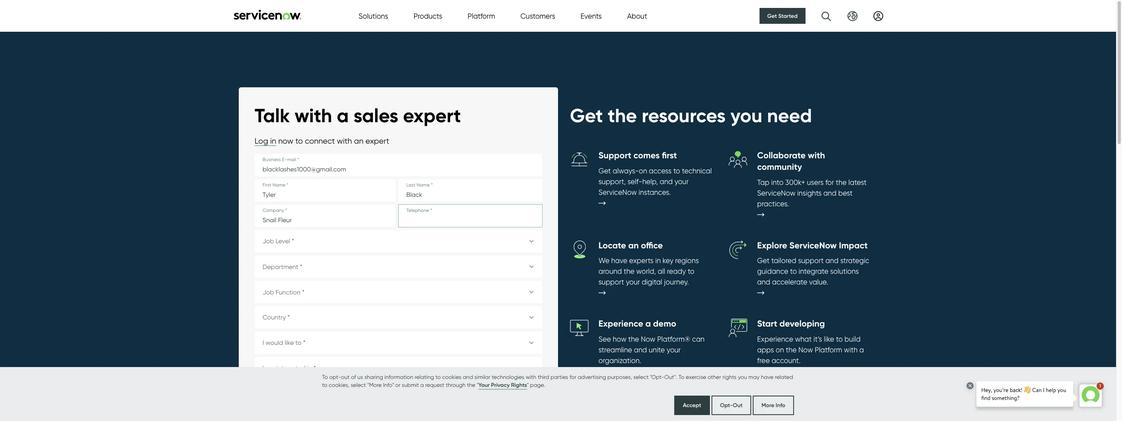 Task type: locate. For each thing, give the bounding box(es) containing it.
help,
[[643, 177, 658, 186]]

relating
[[415, 374, 434, 380]]

select down us
[[351, 382, 366, 388]]

for right parties
[[570, 374, 577, 380]]

all
[[658, 267, 666, 275]]

and down access
[[660, 177, 673, 186]]

and left the similar
[[463, 374, 473, 380]]

1 vertical spatial select
[[351, 382, 366, 388]]

2 " from the left
[[527, 382, 529, 388]]

0 vertical spatial for
[[826, 178, 834, 186]]

rights
[[511, 381, 527, 389]]

1 vertical spatial an
[[629, 240, 639, 251]]

out
[[341, 374, 350, 380]]

1 horizontal spatial expert
[[403, 104, 461, 127]]

a down build
[[860, 346, 864, 354]]

in inside the we have experts in key regions around the world, all ready to support your digital journey.
[[656, 256, 661, 265]]

1 horizontal spatial select
[[634, 374, 649, 380]]

get started
[[768, 12, 798, 19]]

servicenow image
[[233, 9, 302, 20]]

get for get started
[[768, 12, 777, 19]]

1 vertical spatial expert
[[366, 136, 389, 146]]

1 horizontal spatial in
[[656, 256, 661, 265]]

customers button
[[521, 11, 556, 21]]

and left unite
[[634, 346, 647, 354]]

Company text field
[[255, 205, 395, 227]]

succeed with our partners
[[599, 397, 705, 407]]

submit
[[402, 382, 419, 388]]

0 vertical spatial now
[[641, 335, 656, 343]]

1 horizontal spatial support
[[799, 256, 824, 265]]

platform
[[468, 12, 495, 20], [815, 346, 843, 354]]

get inside 'get tailored support and strategic guidance to integrate solutions and accelerate value.'
[[758, 256, 770, 265]]

an up the experts
[[629, 240, 639, 251]]

customers
[[521, 12, 556, 20]]

" inside to opt-out of us sharing information relating to cookies and similar technologies with third parties for advertising purposes, select "opt-out".  to exercise other rights you may have related to cookies, select "more info" or submit a request through the "
[[477, 382, 479, 388]]

get inside get always-on access to technical support, self-help, and your servicenow instances.
[[599, 167, 611, 175]]

the
[[608, 104, 637, 127], [836, 178, 847, 186], [624, 267, 635, 275], [629, 335, 639, 343], [786, 346, 797, 354], [467, 382, 476, 388]]

have
[[612, 256, 628, 265], [761, 374, 774, 380]]

0 horizontal spatial platform
[[468, 12, 495, 20]]

get the resources you need
[[570, 104, 812, 127]]

1 horizontal spatial for
[[826, 178, 834, 186]]

0 horizontal spatial on
[[639, 167, 648, 175]]

explore
[[758, 240, 788, 251]]

0 vertical spatial your
[[675, 177, 689, 186]]

" inside "your privacy rights " page."
[[527, 382, 529, 388]]

0 horizontal spatial in
[[270, 136, 276, 146]]

and inside see how the now platform® can streamline and unite your organization.
[[634, 346, 647, 354]]

out
[[733, 402, 743, 409]]

0 vertical spatial support
[[799, 256, 824, 265]]

an
[[354, 136, 364, 146], [629, 240, 639, 251]]

build
[[845, 335, 861, 343]]

1 horizontal spatial have
[[761, 374, 774, 380]]

to up accelerate
[[791, 267, 797, 275]]

1 horizontal spatial "
[[527, 382, 529, 388]]

1 vertical spatial on
[[776, 346, 785, 354]]

with inside "experience what it's like to build apps on the now platform with a free account."
[[844, 346, 858, 354]]

similar
[[475, 374, 491, 380]]

free
[[758, 356, 770, 365]]

0 vertical spatial platform
[[468, 12, 495, 20]]

1 vertical spatial now
[[799, 346, 813, 354]]

1 vertical spatial for
[[570, 374, 577, 380]]

get
[[768, 12, 777, 19], [570, 104, 603, 127], [599, 167, 611, 175], [758, 256, 770, 265]]

for right users
[[826, 178, 834, 186]]

guidance
[[758, 267, 789, 275]]

to right the like
[[836, 335, 843, 343]]

solutions
[[359, 12, 388, 20]]

an down talk with a sales expert
[[354, 136, 364, 146]]

in right log
[[270, 136, 276, 146]]

solutions
[[831, 267, 859, 275]]

on up account.
[[776, 346, 785, 354]]

office
[[641, 240, 663, 251]]

0 vertical spatial have
[[612, 256, 628, 265]]

self-
[[628, 177, 643, 186]]

1 vertical spatial in
[[656, 256, 661, 265]]

third
[[538, 374, 549, 380]]

key
[[663, 256, 674, 265]]

to down regions
[[688, 267, 695, 275]]

need
[[768, 104, 812, 127]]

sales
[[354, 104, 399, 127]]

for
[[826, 178, 834, 186], [570, 374, 577, 380]]

of
[[351, 374, 356, 380]]

servicenow down into
[[758, 189, 796, 197]]

and
[[660, 177, 673, 186], [824, 189, 837, 197], [826, 256, 839, 265], [758, 278, 771, 286], [634, 346, 647, 354], [463, 374, 473, 380]]

servicenow down support,
[[599, 188, 637, 196]]

0 vertical spatial on
[[639, 167, 648, 175]]

and inside get always-on access to technical support, self-help, and your servicenow instances.
[[660, 177, 673, 186]]

0 horizontal spatial experience
[[599, 318, 644, 329]]

expert
[[403, 104, 461, 127], [366, 136, 389, 146]]

1 horizontal spatial now
[[799, 346, 813, 354]]

have right may
[[761, 374, 774, 380]]

with inside collaborate with community
[[808, 150, 826, 161]]

2 vertical spatial your
[[667, 346, 681, 354]]

have up the around
[[612, 256, 628, 265]]

for inside tap into 300k+ users for the latest servicenow insights and best practices.
[[826, 178, 834, 186]]

cookies
[[442, 374, 462, 380]]

to
[[296, 136, 303, 146], [674, 167, 681, 175], [688, 267, 695, 275], [791, 267, 797, 275], [836, 335, 843, 343], [436, 374, 441, 380], [322, 382, 328, 388]]

and left best
[[824, 189, 837, 197]]

account.
[[772, 356, 801, 365]]

world,
[[637, 267, 656, 275]]

1 horizontal spatial to
[[679, 374, 685, 380]]

value.
[[810, 278, 829, 286]]

1 vertical spatial your
[[626, 278, 640, 286]]

streamline
[[599, 346, 633, 354]]

in left key
[[656, 256, 661, 265]]

1 vertical spatial you
[[738, 374, 747, 380]]

support
[[799, 256, 824, 265], [599, 278, 624, 286]]

locate
[[599, 240, 626, 251]]

your down platform® at bottom
[[667, 346, 681, 354]]

exercise
[[686, 374, 707, 380]]

1 horizontal spatial an
[[629, 240, 639, 251]]

log in link
[[255, 136, 276, 146]]

0 horizontal spatial "
[[477, 382, 479, 388]]

instances.
[[639, 188, 671, 196]]

to inside "experience what it's like to build apps on the now platform with a free account."
[[836, 335, 843, 343]]

succeed with our partners link
[[570, 397, 713, 421]]

0 horizontal spatial to
[[322, 374, 328, 380]]

None text field
[[255, 383, 543, 421]]

latest
[[849, 178, 867, 186]]

0 horizontal spatial have
[[612, 256, 628, 265]]

you
[[731, 104, 763, 127], [738, 374, 747, 380]]

0 horizontal spatial support
[[599, 278, 624, 286]]

to inside the we have experts in key regions around the world, all ready to support your digital journey.
[[688, 267, 695, 275]]

support up integrate
[[799, 256, 824, 265]]

info"
[[383, 382, 394, 388]]

servicenow inside get always-on access to technical support, self-help, and your servicenow instances.
[[599, 188, 637, 196]]

log
[[255, 136, 268, 146]]

accept
[[683, 402, 702, 409]]

integrate
[[799, 267, 829, 275]]

information
[[385, 374, 414, 380]]

"
[[477, 382, 479, 388], [527, 382, 529, 388]]

a inside to opt-out of us sharing information relating to cookies and similar technologies with third parties for advertising purposes, select "opt-out".  to exercise other rights you may have related to cookies, select "more info" or submit a request through the "
[[421, 382, 424, 388]]

1 horizontal spatial on
[[776, 346, 785, 354]]

on up help, at the top right
[[639, 167, 648, 175]]

experience
[[599, 318, 644, 329], [758, 335, 794, 343]]

" down the similar
[[477, 382, 479, 388]]

to right access
[[674, 167, 681, 175]]

select left "opt-
[[634, 374, 649, 380]]

1 vertical spatial have
[[761, 374, 774, 380]]

advertising
[[578, 374, 606, 380]]

practices.
[[758, 199, 790, 208]]

0 vertical spatial an
[[354, 136, 364, 146]]

First Name text field
[[255, 180, 395, 202]]

support down the around
[[599, 278, 624, 286]]

a down relating in the bottom left of the page
[[421, 382, 424, 388]]

now down what at the bottom right
[[799, 346, 813, 354]]

like
[[824, 335, 835, 343]]

and up solutions
[[826, 256, 839, 265]]

your down world,
[[626, 278, 640, 286]]

with up page.
[[526, 374, 537, 380]]

1 horizontal spatial platform
[[815, 346, 843, 354]]

0 vertical spatial experience
[[599, 318, 644, 329]]

around
[[599, 267, 622, 275]]

accept button
[[675, 396, 710, 415]]

1 to from the left
[[322, 374, 328, 380]]

developing
[[780, 318, 825, 329]]

with up the connect
[[295, 104, 332, 127]]

1 horizontal spatial experience
[[758, 335, 794, 343]]

the inside the we have experts in key regions around the world, all ready to support your digital journey.
[[624, 267, 635, 275]]

page.
[[530, 382, 545, 388]]

your inside the we have experts in key regions around the world, all ready to support your digital journey.
[[626, 278, 640, 286]]

select
[[634, 374, 649, 380], [351, 382, 366, 388]]

access
[[649, 167, 672, 175]]

with up users
[[808, 150, 826, 161]]

to right out".
[[679, 374, 685, 380]]

your down technical
[[675, 177, 689, 186]]

info
[[776, 402, 786, 409]]

to left cookies,
[[322, 382, 328, 388]]

journey.
[[664, 278, 689, 286]]

your
[[675, 177, 689, 186], [626, 278, 640, 286], [667, 346, 681, 354]]

now inside "experience what it's like to build apps on the now platform with a free account."
[[799, 346, 813, 354]]

ready
[[667, 267, 686, 275]]

" left page.
[[527, 382, 529, 388]]

we
[[599, 256, 610, 265]]

1 vertical spatial experience
[[758, 335, 794, 343]]

experience up the apps
[[758, 335, 794, 343]]

the inside to opt-out of us sharing information relating to cookies and similar technologies with third parties for advertising purposes, select "opt-out".  to exercise other rights you may have related to cookies, select "more info" or submit a request through the "
[[467, 382, 476, 388]]

1 vertical spatial platform
[[815, 346, 843, 354]]

support inside the we have experts in key regions around the world, all ready to support your digital journey.
[[599, 278, 624, 286]]

0 horizontal spatial for
[[570, 374, 577, 380]]

experience up how
[[599, 318, 644, 329]]

experience inside "experience what it's like to build apps on the now platform with a free account."
[[758, 335, 794, 343]]

0 horizontal spatial an
[[354, 136, 364, 146]]

with right the connect
[[337, 136, 352, 146]]

your inside get always-on access to technical support, self-help, and your servicenow instances.
[[675, 177, 689, 186]]

a
[[337, 104, 349, 127], [646, 318, 651, 329], [860, 346, 864, 354], [421, 382, 424, 388]]

with down build
[[844, 346, 858, 354]]

now up unite
[[641, 335, 656, 343]]

0 horizontal spatial now
[[641, 335, 656, 343]]

1 " from the left
[[477, 382, 479, 388]]

0 vertical spatial select
[[634, 374, 649, 380]]

to left opt-
[[322, 374, 328, 380]]

1 vertical spatial support
[[599, 278, 624, 286]]



Task type: describe. For each thing, give the bounding box(es) containing it.
tap into 300k+ users for the latest servicenow insights and best practices.
[[758, 178, 867, 208]]

your inside see how the now platform® can streamline and unite your organization.
[[667, 346, 681, 354]]

more info button
[[753, 396, 795, 415]]

a inside "experience what it's like to build apps on the now platform with a free account."
[[860, 346, 864, 354]]

or
[[396, 382, 401, 388]]

insights
[[798, 189, 822, 197]]

our
[[655, 397, 669, 407]]

the inside see how the now platform® can streamline and unite your organization.
[[629, 335, 639, 343]]

on inside get always-on access to technical support, self-help, and your servicenow instances.
[[639, 167, 648, 175]]

platform inside "experience what it's like to build apps on the now platform with a free account."
[[815, 346, 843, 354]]

with left our
[[636, 397, 653, 407]]

for inside to opt-out of us sharing information relating to cookies and similar technologies with third parties for advertising purposes, select "opt-out".  to exercise other rights you may have related to cookies, select "more info" or submit a request through the "
[[570, 374, 577, 380]]

and inside to opt-out of us sharing information relating to cookies and similar technologies with third parties for advertising purposes, select "opt-out".  to exercise other rights you may have related to cookies, select "more info" or submit a request through the "
[[463, 374, 473, 380]]

experience for experience what it's like to build apps on the now platform with a free account.
[[758, 335, 794, 343]]

support comes first
[[599, 150, 677, 161]]

with inside to opt-out of us sharing information relating to cookies and similar technologies with third parties for advertising purposes, select "opt-out".  to exercise other rights you may have related to cookies, select "more info" or submit a request through the "
[[526, 374, 537, 380]]

collaborate with community
[[758, 150, 826, 172]]

0 horizontal spatial expert
[[366, 136, 389, 146]]

0 horizontal spatial select
[[351, 382, 366, 388]]

started
[[779, 12, 798, 19]]

us
[[358, 374, 363, 380]]

"opt-
[[650, 374, 665, 380]]

we have experts in key regions around the world, all ready to support your digital journey.
[[599, 256, 699, 286]]

experience for experience a demo
[[599, 318, 644, 329]]

see
[[599, 335, 611, 343]]

more
[[762, 402, 775, 409]]

comes
[[634, 150, 660, 161]]

digital
[[642, 278, 663, 286]]

collaborate
[[758, 150, 806, 161]]

organization.
[[599, 356, 642, 365]]

a left demo
[[646, 318, 651, 329]]

get for get tailored support and strategic guidance to integrate solutions and accelerate value.
[[758, 256, 770, 265]]

talk
[[255, 104, 290, 127]]

accelerate
[[772, 278, 808, 286]]

unite
[[649, 346, 665, 354]]

products button
[[414, 11, 443, 21]]

opt-
[[330, 374, 341, 380]]

your privacy rights " page.
[[479, 381, 545, 389]]

opt-out
[[720, 402, 743, 409]]

about
[[627, 12, 648, 20]]

have inside to opt-out of us sharing information relating to cookies and similar technologies with third parties for advertising purposes, select "opt-out".  to exercise other rights you may have related to cookies, select "more info" or submit a request through the "
[[761, 374, 774, 380]]

go to servicenow account image
[[874, 11, 884, 21]]

and inside tap into 300k+ users for the latest servicenow insights and best practices.
[[824, 189, 837, 197]]

to inside 'get tailored support and strategic guidance to integrate solutions and accelerate value.'
[[791, 267, 797, 275]]

your
[[479, 381, 490, 389]]

you inside to opt-out of us sharing information relating to cookies and similar technologies with third parties for advertising purposes, select "opt-out".  to exercise other rights you may have related to cookies, select "more info" or submit a request through the "
[[738, 374, 747, 380]]

get for get always-on access to technical support, self-help, and your servicenow instances.
[[599, 167, 611, 175]]

best
[[839, 189, 853, 197]]

partners
[[671, 397, 705, 407]]

the inside tap into 300k+ users for the latest servicenow insights and best practices.
[[836, 178, 847, 186]]

0 vertical spatial in
[[270, 136, 276, 146]]

tailored
[[772, 256, 797, 265]]

on inside "experience what it's like to build apps on the now platform with a free account."
[[776, 346, 785, 354]]

support inside 'get tailored support and strategic guidance to integrate solutions and accelerate value.'
[[799, 256, 824, 265]]

a up log in now to connect with an expert
[[337, 104, 349, 127]]

how
[[613, 335, 627, 343]]

impact
[[839, 240, 868, 251]]

get for get the resources you need
[[570, 104, 603, 127]]

get tailored support and strategic guidance to integrate solutions and accelerate value.
[[758, 256, 870, 286]]

solutions button
[[359, 11, 388, 21]]

sharing
[[365, 374, 383, 380]]

support
[[599, 150, 632, 161]]

community
[[758, 162, 802, 172]]

start
[[758, 318, 778, 329]]

"more
[[368, 382, 382, 388]]

may
[[749, 374, 760, 380]]

out".
[[665, 374, 678, 380]]

events
[[581, 12, 602, 20]]

get always-on access to technical support, self-help, and your servicenow instances.
[[599, 167, 712, 196]]

can
[[693, 335, 705, 343]]

now inside see how the now platform® can streamline and unite your organization.
[[641, 335, 656, 343]]

through
[[446, 382, 466, 388]]

into
[[772, 178, 784, 186]]

to up request
[[436, 374, 441, 380]]

to right now
[[296, 136, 303, 146]]

start developing
[[758, 318, 825, 329]]

products
[[414, 12, 443, 20]]

connect
[[305, 136, 335, 146]]

log in now to connect with an expert
[[255, 136, 389, 146]]

0 vertical spatial you
[[731, 104, 763, 127]]

experience a demo
[[599, 318, 677, 329]]

0 vertical spatial expert
[[403, 104, 461, 127]]

have inside the we have experts in key regions around the world, all ready to support your digital journey.
[[612, 256, 628, 265]]

servicenow up 'get tailored support and strategic guidance to integrate solutions and accelerate value.'
[[790, 240, 837, 251]]

now
[[278, 136, 294, 146]]

it's
[[814, 335, 823, 343]]

opt-
[[720, 402, 733, 409]]

platform®
[[658, 335, 691, 343]]

parties
[[551, 374, 569, 380]]

demo
[[653, 318, 677, 329]]

get started link
[[760, 8, 806, 24]]

the inside "experience what it's like to build apps on the now platform with a free account."
[[786, 346, 797, 354]]

apps
[[758, 346, 774, 354]]

about button
[[627, 11, 648, 21]]

resources
[[642, 104, 726, 127]]

request
[[425, 382, 445, 388]]

rights
[[723, 374, 737, 380]]

Last Name text field
[[399, 180, 543, 202]]

300k+
[[786, 178, 806, 186]]

events button
[[581, 11, 602, 21]]

see how the now platform® can streamline and unite your organization.
[[599, 335, 705, 365]]

Business E-mail text field
[[255, 154, 543, 176]]

more info
[[762, 402, 786, 409]]

privacy
[[491, 381, 510, 389]]

Telephone telephone field
[[399, 205, 543, 227]]

and down the guidance at the bottom of the page
[[758, 278, 771, 286]]

2 to from the left
[[679, 374, 685, 380]]

strategic
[[841, 256, 870, 265]]

to opt-out of us sharing information relating to cookies and similar technologies with third parties for advertising purposes, select "opt-out".  to exercise other rights you may have related to cookies, select "more info" or submit a request through the "
[[322, 374, 794, 388]]

to inside get always-on access to technical support, self-help, and your servicenow instances.
[[674, 167, 681, 175]]

servicenow inside tap into 300k+ users for the latest servicenow insights and best practices.
[[758, 189, 796, 197]]

technical
[[682, 167, 712, 175]]

always-
[[613, 167, 639, 175]]



Task type: vqa. For each thing, say whether or not it's contained in the screenshot.
Select
yes



